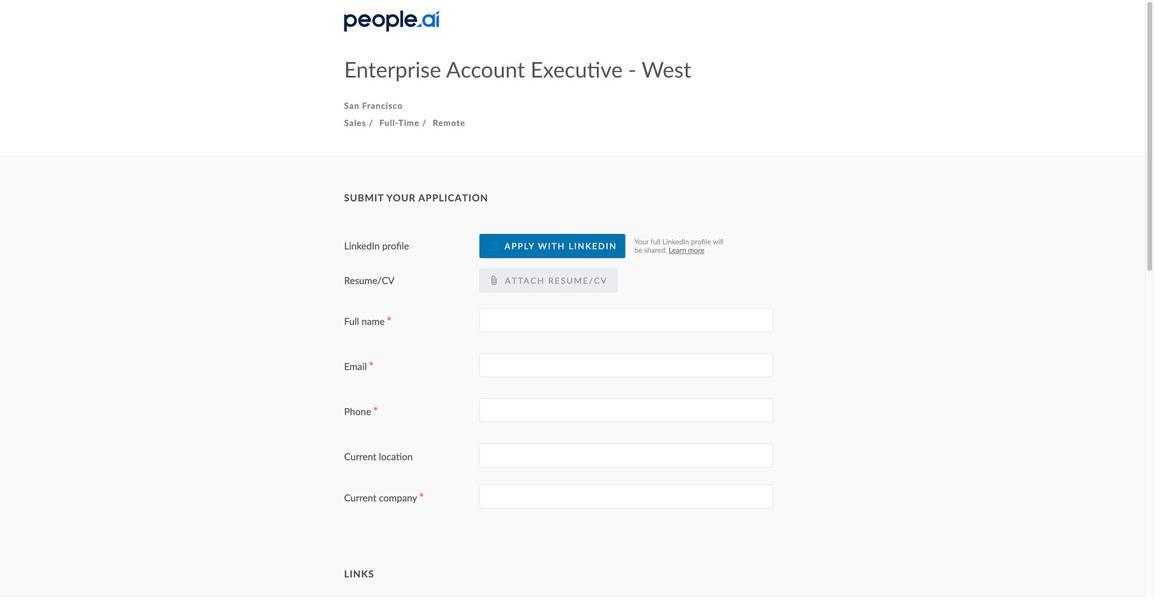 Task type: locate. For each thing, give the bounding box(es) containing it.
None text field
[[480, 399, 774, 423], [480, 444, 774, 468], [480, 485, 774, 509], [480, 399, 774, 423], [480, 444, 774, 468], [480, 485, 774, 509]]

None email field
[[480, 353, 774, 378]]

None text field
[[480, 308, 774, 332]]



Task type: describe. For each thing, give the bounding box(es) containing it.
people.ai logo image
[[344, 11, 439, 32]]

paperclip image
[[489, 276, 499, 285]]



